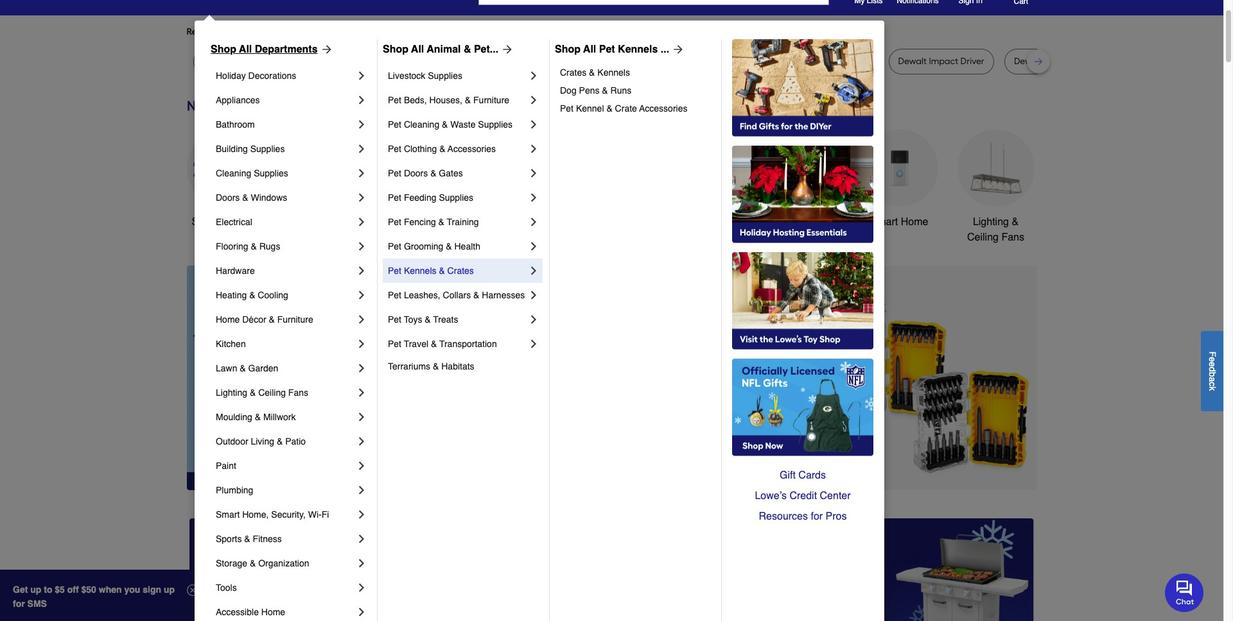 Task type: vqa. For each thing, say whether or not it's contained in the screenshot.
top Lighting
yes



Task type: locate. For each thing, give the bounding box(es) containing it.
up left to
[[30, 585, 41, 595]]

chevron right image for holiday decorations
[[355, 69, 368, 82]]

2 horizontal spatial driver
[[960, 56, 984, 67]]

transportation
[[439, 339, 497, 349]]

bathroom link
[[216, 112, 355, 137], [765, 130, 842, 230]]

home inside accessible home link
[[261, 608, 285, 618]]

1 horizontal spatial accessories
[[639, 103, 687, 114]]

1 vertical spatial decorations
[[487, 232, 542, 243]]

0 vertical spatial accessories
[[639, 103, 687, 114]]

pet inside "link"
[[388, 217, 401, 227]]

0 horizontal spatial you
[[303, 26, 319, 37]]

1 horizontal spatial smart
[[871, 216, 898, 228]]

accessories
[[639, 103, 687, 114], [448, 144, 496, 154]]

0 horizontal spatial decorations
[[248, 71, 296, 81]]

all down recommended searches for you
[[239, 44, 252, 55]]

supplies for building supplies
[[250, 144, 285, 154]]

storage & organization link
[[216, 552, 355, 576]]

0 horizontal spatial impact
[[512, 56, 541, 67]]

more suggestions for you link
[[329, 26, 443, 39]]

1 dewalt from the left
[[203, 56, 231, 67]]

hardware
[[216, 266, 255, 276]]

tools inside outdoor tools & equipment
[[710, 216, 734, 228]]

waste
[[450, 119, 476, 130]]

furniture up waste
[[473, 95, 509, 105]]

0 vertical spatial crates
[[560, 67, 586, 78]]

pet for pet fencing & training
[[388, 217, 401, 227]]

supplies up cleaning supplies
[[250, 144, 285, 154]]

outdoor down moulding
[[216, 437, 248, 447]]

all right the 'shop' on the top left of page
[[218, 216, 229, 228]]

supplies down dewalt bit set on the left of the page
[[428, 71, 462, 81]]

2 set from the left
[[639, 56, 653, 67]]

paint
[[216, 461, 236, 471]]

1 horizontal spatial you
[[418, 26, 433, 37]]

pet left clothing
[[388, 144, 401, 154]]

home inside smart home link
[[901, 216, 928, 228]]

pet beds, houses, & furniture link
[[388, 88, 527, 112]]

0 vertical spatial lighting & ceiling fans
[[967, 216, 1024, 243]]

pet left leashes,
[[388, 290, 401, 301]]

chevron right image for pet grooming & health
[[527, 240, 540, 253]]

0 horizontal spatial bathroom
[[216, 119, 255, 130]]

hardware link
[[216, 259, 355, 283]]

flooring
[[216, 241, 248, 252]]

scroll to item #5 image
[[786, 467, 817, 473]]

1 vertical spatial ceiling
[[258, 388, 286, 398]]

chevron right image for moulding & millwork
[[355, 411, 368, 424]]

you
[[303, 26, 319, 37], [418, 26, 433, 37]]

0 horizontal spatial home
[[216, 315, 240, 325]]

0 vertical spatial tools link
[[379, 130, 456, 230]]

1 e from the top
[[1207, 357, 1218, 362]]

arrow right image inside shop all animal & pet... link
[[498, 43, 514, 56]]

scroll to item #2 image
[[691, 467, 722, 473]]

up to 30 percent off select grills and accessories. image
[[766, 519, 1034, 622]]

chevron right image for tools
[[355, 582, 368, 595]]

0 vertical spatial lighting & ceiling fans link
[[957, 130, 1034, 245]]

1 horizontal spatial ceiling
[[967, 232, 999, 243]]

dewalt drill bit set
[[1014, 56, 1088, 67]]

1 vertical spatial tools link
[[216, 576, 355, 600]]

chevron right image for pet toys & treats
[[527, 313, 540, 326]]

organization
[[258, 559, 309, 569]]

1 horizontal spatial impact
[[813, 56, 842, 67]]

all for deals
[[218, 216, 229, 228]]

2 up from the left
[[164, 585, 175, 595]]

1 vertical spatial accessories
[[448, 144, 496, 154]]

outdoor for outdoor tools & equipment
[[670, 216, 707, 228]]

1 horizontal spatial decorations
[[487, 232, 542, 243]]

pet
[[599, 44, 615, 55], [388, 95, 401, 105], [560, 103, 574, 114], [388, 119, 401, 130], [388, 144, 401, 154], [388, 168, 401, 179], [388, 193, 401, 203], [388, 217, 401, 227], [388, 241, 401, 252], [388, 266, 401, 276], [388, 290, 401, 301], [388, 315, 401, 325], [388, 339, 401, 349]]

e up b
[[1207, 362, 1218, 367]]

pet left fencing
[[388, 217, 401, 227]]

tools up equipment
[[710, 216, 734, 228]]

doors up feeding
[[404, 168, 428, 179]]

wi-
[[308, 510, 322, 520]]

0 vertical spatial decorations
[[248, 71, 296, 81]]

all up crates & kennels
[[583, 44, 596, 55]]

0 horizontal spatial ceiling
[[258, 388, 286, 398]]

doors up shop all deals
[[216, 193, 240, 203]]

chevron right image for pet cleaning & waste supplies
[[527, 118, 540, 131]]

1 vertical spatial doors
[[216, 193, 240, 203]]

shop inside 'link'
[[211, 44, 236, 55]]

chevron right image for building supplies
[[355, 143, 368, 155]]

1 horizontal spatial crates
[[560, 67, 586, 78]]

chevron right image for outdoor living & patio
[[355, 435, 368, 448]]

0 vertical spatial furniture
[[473, 95, 509, 105]]

pet down 'recommended searches for you' heading
[[599, 44, 615, 55]]

0 vertical spatial lighting
[[973, 216, 1009, 228]]

1 bit from the left
[[386, 56, 396, 67]]

pet clothing & accessories link
[[388, 137, 527, 161]]

habitats
[[441, 362, 474, 372]]

e up d
[[1207, 357, 1218, 362]]

pet down dog
[[560, 103, 574, 114]]

you left 'more'
[[303, 26, 319, 37]]

f e e d b a c k button
[[1201, 331, 1223, 411]]

chevron right image for lawn & garden
[[355, 362, 368, 375]]

1 horizontal spatial lighting
[[973, 216, 1009, 228]]

pet for pet doors & gates
[[388, 168, 401, 179]]

crates up dog
[[560, 67, 586, 78]]

chevron right image for hardware
[[355, 265, 368, 277]]

3 shop from the left
[[555, 44, 581, 55]]

5 dewalt from the left
[[738, 56, 766, 67]]

0 horizontal spatial driver
[[543, 56, 567, 67]]

decorations down the christmas
[[487, 232, 542, 243]]

cleaning
[[404, 119, 439, 130], [216, 168, 251, 179]]

christmas
[[491, 216, 537, 228]]

cleaning down building
[[216, 168, 251, 179]]

shop for shop all pet kennels ...
[[555, 44, 581, 55]]

pet down livestock
[[388, 119, 401, 130]]

2 vertical spatial home
[[261, 608, 285, 618]]

to
[[44, 585, 52, 595]]

shop down "recommended"
[[211, 44, 236, 55]]

shop for shop all animal & pet...
[[383, 44, 408, 55]]

smart
[[871, 216, 898, 228], [216, 510, 240, 520]]

pet fencing & training
[[388, 217, 479, 227]]

shop up impact driver bit
[[555, 44, 581, 55]]

treats
[[433, 315, 458, 325]]

1 vertical spatial furniture
[[277, 315, 313, 325]]

1 horizontal spatial cleaning
[[404, 119, 439, 130]]

lawn & garden
[[216, 363, 278, 374]]

0 horizontal spatial accessories
[[448, 144, 496, 154]]

0 vertical spatial outdoor
[[670, 216, 707, 228]]

0 vertical spatial ceiling
[[967, 232, 999, 243]]

recommended
[[187, 26, 248, 37]]

lighting inside lighting & ceiling fans
[[973, 216, 1009, 228]]

all inside 'link'
[[239, 44, 252, 55]]

dewalt drill
[[738, 56, 784, 67]]

1 vertical spatial fans
[[288, 388, 308, 398]]

dog
[[560, 85, 577, 96]]

crates down pet grooming & health link
[[447, 266, 474, 276]]

dog pens & runs
[[560, 85, 631, 96]]

for
[[290, 26, 302, 37], [404, 26, 416, 37], [811, 511, 823, 523], [13, 599, 25, 609]]

credit
[[790, 491, 817, 502]]

1 shop from the left
[[211, 44, 236, 55]]

chevron right image for cleaning supplies
[[355, 167, 368, 180]]

1 horizontal spatial shop
[[383, 44, 408, 55]]

accessories down waste
[[448, 144, 496, 154]]

1 vertical spatial cleaning
[[216, 168, 251, 179]]

pet feeding supplies link
[[388, 186, 527, 210]]

1 horizontal spatial up
[[164, 585, 175, 595]]

up to 35 percent off select small appliances. image
[[478, 519, 746, 622]]

None search field
[[478, 0, 829, 17]]

all left animal
[[411, 44, 424, 55]]

patio
[[285, 437, 306, 447]]

rugs
[[259, 241, 280, 252]]

you up shop all animal & pet...
[[418, 26, 433, 37]]

moulding & millwork
[[216, 412, 296, 423]]

dewalt
[[203, 56, 231, 67], [261, 56, 289, 67], [338, 56, 366, 67], [426, 56, 454, 67], [738, 56, 766, 67], [898, 56, 927, 67], [1014, 56, 1043, 67]]

shop all departments
[[211, 44, 318, 55]]

chevron right image for plumbing
[[355, 484, 368, 497]]

furniture inside the home décor & furniture link
[[277, 315, 313, 325]]

impact
[[512, 56, 541, 67], [813, 56, 842, 67], [929, 56, 958, 67]]

pet down pet grooming & health
[[388, 266, 401, 276]]

tools link
[[379, 130, 456, 230], [216, 576, 355, 600]]

...
[[661, 44, 669, 55]]

3 drill from the left
[[768, 56, 784, 67]]

0 horizontal spatial outdoor
[[216, 437, 248, 447]]

0 horizontal spatial bathroom link
[[216, 112, 355, 137]]

furniture up kitchen "link"
[[277, 315, 313, 325]]

up right 'sign'
[[164, 585, 175, 595]]

get
[[13, 585, 28, 595]]

outdoor inside outdoor tools & equipment
[[670, 216, 707, 228]]

0 horizontal spatial lighting & ceiling fans
[[216, 388, 308, 398]]

recommended searches for you heading
[[187, 26, 1037, 39]]

find gifts for the diyer. image
[[732, 39, 873, 137]]

0 vertical spatial smart
[[871, 216, 898, 228]]

crates & kennels
[[560, 67, 630, 78]]

chevron right image for pet travel & transportation
[[527, 338, 540, 351]]

decorations for holiday
[[248, 71, 296, 81]]

dewalt for dewalt drill bit
[[338, 56, 366, 67]]

pet for pet toys & treats
[[388, 315, 401, 325]]

pet left toys
[[388, 315, 401, 325]]

cards
[[798, 470, 826, 482]]

pet kennel & crate accessories
[[560, 103, 687, 114]]

1 vertical spatial kennels
[[597, 67, 630, 78]]

sms
[[27, 599, 47, 609]]

ceiling
[[967, 232, 999, 243], [258, 388, 286, 398]]

2 shop from the left
[[383, 44, 408, 55]]

chevron right image for smart home, security, wi-fi
[[355, 509, 368, 521]]

arrow right image
[[318, 43, 333, 56], [498, 43, 514, 56], [669, 43, 685, 56], [1013, 378, 1026, 391]]

0 horizontal spatial shop
[[211, 44, 236, 55]]

2 vertical spatial kennels
[[404, 266, 436, 276]]

sports & fitness link
[[216, 527, 355, 552]]

4 drill from the left
[[1045, 56, 1060, 67]]

1 horizontal spatial lighting & ceiling fans link
[[957, 130, 1034, 245]]

shop all animal & pet...
[[383, 44, 498, 55]]

0 vertical spatial home
[[901, 216, 928, 228]]

2 dewalt from the left
[[261, 56, 289, 67]]

arrow right image inside shop all departments 'link'
[[318, 43, 333, 56]]

1 horizontal spatial home
[[261, 608, 285, 618]]

set
[[469, 56, 482, 67], [639, 56, 653, 67], [695, 56, 708, 67], [1075, 56, 1088, 67]]

tools down storage
[[216, 583, 237, 593]]

0 horizontal spatial cleaning
[[216, 168, 251, 179]]

training
[[447, 217, 479, 227]]

for inside get up to $5 off $50 when you sign up for sms
[[13, 599, 25, 609]]

1 horizontal spatial tools link
[[379, 130, 456, 230]]

outdoor tools & equipment link
[[668, 130, 745, 245]]

2 bit from the left
[[457, 56, 467, 67]]

4 set from the left
[[1075, 56, 1088, 67]]

pet left feeding
[[388, 193, 401, 203]]

0 horizontal spatial tools link
[[216, 576, 355, 600]]

2 driver from the left
[[845, 56, 869, 67]]

chevron right image for paint
[[355, 460, 368, 473]]

for right suggestions at left
[[404, 26, 416, 37]]

for up departments
[[290, 26, 302, 37]]

shop all animal & pet... link
[[383, 42, 514, 57]]

1 vertical spatial smart
[[216, 510, 240, 520]]

1 horizontal spatial fans
[[1001, 232, 1024, 243]]

2 horizontal spatial impact
[[929, 56, 958, 67]]

kennels up drill bit set
[[618, 44, 658, 55]]

2 horizontal spatial shop
[[555, 44, 581, 55]]

supplies right waste
[[478, 119, 513, 130]]

dewalt for dewalt impact driver
[[898, 56, 927, 67]]

1 vertical spatial lighting
[[216, 388, 247, 398]]

chevron right image for kitchen
[[355, 338, 368, 351]]

chevron right image
[[355, 69, 368, 82], [527, 69, 540, 82], [355, 94, 368, 107], [527, 94, 540, 107], [355, 118, 368, 131], [527, 143, 540, 155], [355, 167, 368, 180], [527, 167, 540, 180], [355, 191, 368, 204], [527, 191, 540, 204], [355, 216, 368, 229], [527, 240, 540, 253], [527, 265, 540, 277], [355, 289, 368, 302], [527, 289, 540, 302], [355, 338, 368, 351], [527, 338, 540, 351], [355, 387, 368, 399], [355, 411, 368, 424], [355, 533, 368, 546], [355, 557, 368, 570], [355, 582, 368, 595], [355, 606, 368, 619]]

chevron right image for storage & organization
[[355, 557, 368, 570]]

impact for impact driver
[[813, 56, 842, 67]]

chevron right image for heating & cooling
[[355, 289, 368, 302]]

1 horizontal spatial driver
[[845, 56, 869, 67]]

pet left travel
[[388, 339, 401, 349]]

for left pros
[[811, 511, 823, 523]]

2 horizontal spatial tools
[[710, 216, 734, 228]]

0 horizontal spatial lighting
[[216, 388, 247, 398]]

more
[[329, 26, 350, 37]]

moulding & millwork link
[[216, 405, 355, 430]]

sports & fitness
[[216, 534, 282, 545]]

kennels up leashes,
[[404, 266, 436, 276]]

pet leashes, collars & harnesses link
[[388, 283, 527, 308]]

1 vertical spatial bathroom
[[781, 216, 825, 228]]

1 horizontal spatial doors
[[404, 168, 428, 179]]

you for recommended searches for you
[[303, 26, 319, 37]]

lighting
[[973, 216, 1009, 228], [216, 388, 247, 398]]

drill for dewalt drill bit
[[368, 56, 384, 67]]

3 impact from the left
[[929, 56, 958, 67]]

pet cleaning & waste supplies
[[388, 119, 513, 130]]

1 you from the left
[[303, 26, 319, 37]]

1 driver from the left
[[543, 56, 567, 67]]

chevron right image for pet clothing & accessories
[[527, 143, 540, 155]]

outdoor up equipment
[[670, 216, 707, 228]]

bit
[[386, 56, 396, 67], [457, 56, 467, 67], [570, 56, 580, 67], [627, 56, 637, 67], [682, 56, 693, 67], [1062, 56, 1073, 67]]

accessories down dog pens & runs link
[[639, 103, 687, 114]]

chevron right image for sports & fitness
[[355, 533, 368, 546]]

fans
[[1001, 232, 1024, 243], [288, 388, 308, 398]]

1 horizontal spatial outdoor
[[670, 216, 707, 228]]

1 horizontal spatial lighting & ceiling fans
[[967, 216, 1024, 243]]

decorations down 'dewalt tool'
[[248, 71, 296, 81]]

2 drill from the left
[[610, 56, 625, 67]]

1 vertical spatial lighting & ceiling fans link
[[216, 381, 355, 405]]

0 horizontal spatial up
[[30, 585, 41, 595]]

pet left beds,
[[388, 95, 401, 105]]

driver for impact driver
[[845, 56, 869, 67]]

0 vertical spatial cleaning
[[404, 119, 439, 130]]

0 horizontal spatial furniture
[[277, 315, 313, 325]]

chevron right image for pet fencing & training
[[527, 216, 540, 229]]

1 horizontal spatial furniture
[[473, 95, 509, 105]]

pet up pet feeding supplies at the left of the page
[[388, 168, 401, 179]]

0 horizontal spatial doors
[[216, 193, 240, 203]]

outdoor tools & equipment
[[670, 216, 744, 243]]

6 dewalt from the left
[[898, 56, 927, 67]]

2 impact from the left
[[813, 56, 842, 67]]

pet left grooming
[[388, 241, 401, 252]]

7 dewalt from the left
[[1014, 56, 1043, 67]]

chevron right image for electrical
[[355, 216, 368, 229]]

departments
[[255, 44, 318, 55]]

for down get
[[13, 599, 25, 609]]

building
[[216, 144, 248, 154]]

chat invite button image
[[1165, 573, 1204, 612]]

leashes,
[[404, 290, 440, 301]]

impact driver bit
[[512, 56, 580, 67]]

beds,
[[404, 95, 427, 105]]

home décor & furniture link
[[216, 308, 355, 332]]

home for accessible home
[[261, 608, 285, 618]]

resources
[[759, 511, 808, 523]]

home inside the home décor & furniture link
[[216, 315, 240, 325]]

smart for smart home, security, wi-fi
[[216, 510, 240, 520]]

chevron right image
[[527, 118, 540, 131], [355, 143, 368, 155], [527, 216, 540, 229], [355, 240, 368, 253], [355, 265, 368, 277], [355, 313, 368, 326], [527, 313, 540, 326], [355, 362, 368, 375], [355, 435, 368, 448], [355, 460, 368, 473], [355, 484, 368, 497], [355, 509, 368, 521]]

0 horizontal spatial smart
[[216, 510, 240, 520]]

drill for dewalt drill
[[768, 56, 784, 67]]

2 horizontal spatial home
[[901, 216, 928, 228]]

gift cards
[[780, 470, 826, 482]]

1 up from the left
[[30, 585, 41, 595]]

tools down feeding
[[406, 216, 430, 228]]

1 impact from the left
[[512, 56, 541, 67]]

supplies for livestock supplies
[[428, 71, 462, 81]]

shop down more suggestions for you link
[[383, 44, 408, 55]]

security,
[[271, 510, 306, 520]]

0 horizontal spatial crates
[[447, 266, 474, 276]]

4 dewalt from the left
[[426, 56, 454, 67]]

chevron right image for livestock supplies
[[527, 69, 540, 82]]

3 dewalt from the left
[[338, 56, 366, 67]]

cleaning up clothing
[[404, 119, 439, 130]]

new deals every day during 25 days of deals image
[[187, 95, 1037, 117]]

kennels up the runs
[[597, 67, 630, 78]]

pet for pet kennel & crate accessories
[[560, 103, 574, 114]]

dewalt for dewalt tool
[[261, 56, 289, 67]]

1 drill from the left
[[368, 56, 384, 67]]

all for animal
[[411, 44, 424, 55]]

1 vertical spatial outdoor
[[216, 437, 248, 447]]

furniture
[[473, 95, 509, 105], [277, 315, 313, 325]]

chevron right image for appliances
[[355, 94, 368, 107]]

1 vertical spatial home
[[216, 315, 240, 325]]

decorations for christmas
[[487, 232, 542, 243]]

lowe's credit center link
[[732, 486, 873, 507]]

pet cleaning & waste supplies link
[[388, 112, 527, 137]]

shop these last-minute gifts. $99 or less. quantities are limited and won't last. image
[[187, 266, 394, 491]]

2 e from the top
[[1207, 362, 1218, 367]]

gift cards link
[[732, 466, 873, 486]]

livestock supplies
[[388, 71, 462, 81]]

smart for smart home
[[871, 216, 898, 228]]

arrow right image inside shop all pet kennels ... link
[[669, 43, 685, 56]]

tools
[[406, 216, 430, 228], [710, 216, 734, 228], [216, 583, 237, 593]]

2 you from the left
[[418, 26, 433, 37]]

doors
[[404, 168, 428, 179], [216, 193, 240, 203]]

supplies up "windows"
[[254, 168, 288, 179]]



Task type: describe. For each thing, give the bounding box(es) containing it.
chevron right image for bathroom
[[355, 118, 368, 131]]

livestock
[[388, 71, 425, 81]]

pet grooming & health
[[388, 241, 480, 252]]

pet clothing & accessories
[[388, 144, 496, 154]]

terrariums & habitats
[[388, 362, 474, 372]]

collars
[[443, 290, 471, 301]]

impact driver
[[813, 56, 869, 67]]

3 driver from the left
[[960, 56, 984, 67]]

0 vertical spatial fans
[[1001, 232, 1024, 243]]

dewalt impact driver
[[898, 56, 984, 67]]

shop for shop all departments
[[211, 44, 236, 55]]

smart home link
[[861, 130, 938, 230]]

millwork
[[263, 412, 296, 423]]

pet feeding supplies
[[388, 193, 473, 203]]

christmas decorations
[[487, 216, 542, 243]]

pet for pet grooming & health
[[388, 241, 401, 252]]

pet for pet cleaning & waste supplies
[[388, 119, 401, 130]]

cleaning supplies
[[216, 168, 288, 179]]

accessible
[[216, 608, 259, 618]]

outdoor for outdoor living & patio
[[216, 437, 248, 447]]

5 bit from the left
[[682, 56, 693, 67]]

more suggestions for you
[[329, 26, 433, 37]]

cooling
[[258, 290, 288, 301]]

chevron right image for home décor & furniture
[[355, 313, 368, 326]]

searches
[[250, 26, 288, 37]]

cleaning inside pet cleaning & waste supplies link
[[404, 119, 439, 130]]

arrow right image for shop all departments
[[318, 43, 333, 56]]

off
[[67, 585, 79, 595]]

get up to $5 off $50 when you sign up for sms
[[13, 585, 175, 609]]

1 set from the left
[[469, 56, 482, 67]]

all for departments
[[239, 44, 252, 55]]

officially licensed n f l gifts. shop now. image
[[732, 359, 873, 457]]

pet travel & transportation link
[[388, 332, 527, 356]]

suggestions
[[352, 26, 402, 37]]

pet for pet leashes, collars & harnesses
[[388, 290, 401, 301]]

chevron right image for accessible home
[[355, 606, 368, 619]]

dewalt for dewalt
[[203, 56, 231, 67]]

home,
[[242, 510, 269, 520]]

shop
[[192, 216, 216, 228]]

supplies down pet doors & gates link
[[439, 193, 473, 203]]

livestock supplies link
[[388, 64, 527, 88]]

furniture inside pet beds, houses, & furniture link
[[473, 95, 509, 105]]

1 horizontal spatial bathroom
[[781, 216, 825, 228]]

chevron right image for pet feeding supplies
[[527, 191, 540, 204]]

6 bit from the left
[[1062, 56, 1073, 67]]

lowe's credit center
[[755, 491, 851, 502]]

$5
[[55, 585, 65, 595]]

d
[[1207, 367, 1218, 372]]

chevron right image for flooring & rugs
[[355, 240, 368, 253]]

kitchen link
[[216, 332, 355, 356]]

4 bit from the left
[[627, 56, 637, 67]]

1 vertical spatial lighting & ceiling fans
[[216, 388, 308, 398]]

3 set from the left
[[695, 56, 708, 67]]

kitchen
[[216, 339, 246, 349]]

pet grooming & health link
[[388, 234, 527, 259]]

resources for pros link
[[732, 507, 873, 527]]

sports
[[216, 534, 242, 545]]

1 horizontal spatial bathroom link
[[765, 130, 842, 230]]

pet for pet beds, houses, & furniture
[[388, 95, 401, 105]]

kennel
[[576, 103, 604, 114]]

1 horizontal spatial tools
[[406, 216, 430, 228]]

appliances
[[216, 95, 260, 105]]

fencing
[[404, 217, 436, 227]]

pet for pet kennels & crates
[[388, 266, 401, 276]]

holiday hosting essentials. image
[[732, 146, 873, 243]]

you
[[124, 585, 140, 595]]

building supplies link
[[216, 137, 355, 161]]

electrical link
[[216, 210, 355, 234]]

crate
[[615, 103, 637, 114]]

scroll to item #3 element
[[722, 466, 755, 474]]

dewalt for dewalt drill
[[738, 56, 766, 67]]

sign
[[143, 585, 161, 595]]

a
[[1207, 377, 1218, 382]]

Search Query text field
[[479, 0, 771, 4]]

travel
[[404, 339, 428, 349]]

christmas decorations link
[[476, 130, 553, 245]]

f
[[1207, 352, 1218, 357]]

lawn
[[216, 363, 237, 374]]

ceiling inside lighting & ceiling fans
[[967, 232, 999, 243]]

up to 50 percent off select tools and accessories. image
[[415, 266, 1037, 491]]

equipment
[[682, 232, 731, 243]]

chevron right image for pet kennels & crates
[[527, 265, 540, 277]]

0 horizontal spatial tools
[[216, 583, 237, 593]]

holiday decorations
[[216, 71, 296, 81]]

supplies for cleaning supplies
[[254, 168, 288, 179]]

0 vertical spatial doors
[[404, 168, 428, 179]]

chevron right image for pet leashes, collars & harnesses
[[527, 289, 540, 302]]

bit set
[[682, 56, 708, 67]]

grooming
[[404, 241, 443, 252]]

arrow right image for shop all pet kennels ...
[[669, 43, 685, 56]]

lowe's
[[755, 491, 787, 502]]

b
[[1207, 372, 1218, 377]]

0 horizontal spatial fans
[[288, 388, 308, 398]]

harnesses
[[482, 290, 525, 301]]

dewalt for dewalt drill bit set
[[1014, 56, 1043, 67]]

pet...
[[474, 44, 498, 55]]

pet for pet feeding supplies
[[388, 193, 401, 203]]

pet kennels & crates link
[[388, 259, 527, 283]]

3 bit from the left
[[570, 56, 580, 67]]

impact for impact driver bit
[[512, 56, 541, 67]]

doors & windows
[[216, 193, 287, 203]]

arrow right image for shop all animal & pet...
[[498, 43, 514, 56]]

cleaning inside cleaning supplies link
[[216, 168, 251, 179]]

0 horizontal spatial lighting & ceiling fans link
[[216, 381, 355, 405]]

runs
[[610, 85, 631, 96]]

moulding
[[216, 412, 252, 423]]

outdoor living & patio
[[216, 437, 306, 447]]

home for smart home
[[901, 216, 928, 228]]

you for more suggestions for you
[[418, 26, 433, 37]]

visit the lowe's toy shop. image
[[732, 252, 873, 350]]

gates
[[439, 168, 463, 179]]

& inside outdoor tools & equipment
[[737, 216, 744, 228]]

0 vertical spatial bathroom
[[216, 119, 255, 130]]

0 vertical spatial kennels
[[618, 44, 658, 55]]

terrariums
[[388, 362, 430, 372]]

scroll to item #4 image
[[755, 467, 786, 473]]

chevron right image for lighting & ceiling fans
[[355, 387, 368, 399]]

pet for pet clothing & accessories
[[388, 144, 401, 154]]

health
[[454, 241, 480, 252]]

windows
[[251, 193, 287, 203]]

pet fencing & training link
[[388, 210, 527, 234]]

shop all pet kennels ... link
[[555, 42, 685, 57]]

shop all deals
[[192, 216, 259, 228]]

get up to 2 free select tools or batteries when you buy 1 with select purchases. image
[[189, 519, 457, 622]]

chevron right image for doors & windows
[[355, 191, 368, 204]]

all for pet
[[583, 44, 596, 55]]

f e e d b a c k
[[1207, 352, 1218, 391]]

1 vertical spatial crates
[[447, 266, 474, 276]]

pet toys & treats
[[388, 315, 458, 325]]

animal
[[427, 44, 461, 55]]

pet doors & gates
[[388, 168, 463, 179]]

driver for impact driver bit
[[543, 56, 567, 67]]

holiday
[[216, 71, 246, 81]]

plumbing
[[216, 486, 253, 496]]

flooring & rugs link
[[216, 234, 355, 259]]

dewalt for dewalt bit set
[[426, 56, 454, 67]]

$50
[[81, 585, 96, 595]]

chevron right image for pet beds, houses, & furniture
[[527, 94, 540, 107]]

deals
[[232, 216, 259, 228]]

k
[[1207, 387, 1218, 391]]

shop all departments link
[[211, 42, 333, 57]]

resources for pros
[[759, 511, 847, 523]]

chevron right image for pet doors & gates
[[527, 167, 540, 180]]

holiday decorations link
[[216, 64, 355, 88]]

dewalt drill bit
[[338, 56, 396, 67]]

pet leashes, collars & harnesses
[[388, 290, 525, 301]]

drill for dewalt drill bit set
[[1045, 56, 1060, 67]]

building supplies
[[216, 144, 285, 154]]

pet for pet travel & transportation
[[388, 339, 401, 349]]



